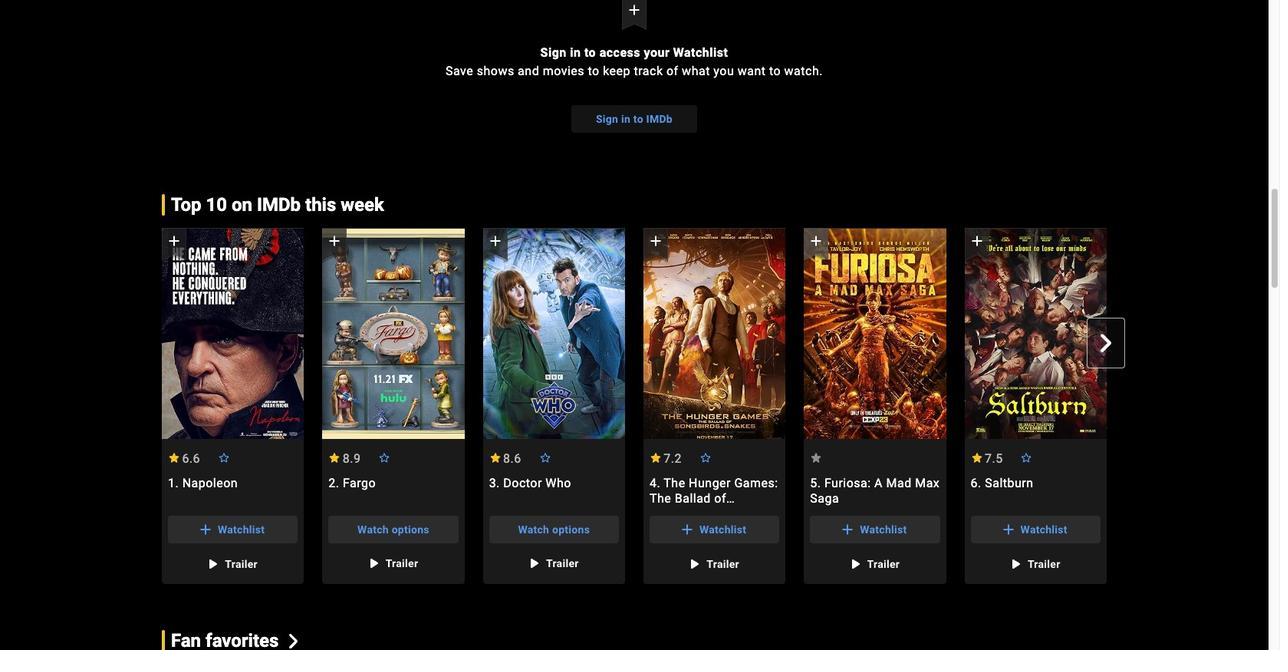 Task type: describe. For each thing, give the bounding box(es) containing it.
add image for 5.
[[808, 232, 826, 250]]

doctor
[[504, 476, 543, 490]]

watchlist button for furiosa:
[[811, 516, 941, 543]]

trailer for 1. napoleon
[[225, 558, 258, 570]]

trailer for 2. fargo
[[386, 557, 419, 569]]

add image for 6. saltburn
[[1000, 520, 1018, 539]]

movies
[[543, 63, 585, 78]]

2.
[[329, 476, 340, 490]]

want
[[738, 63, 766, 78]]

7. leo image
[[1126, 228, 1268, 439]]

of inside 4. the hunger games: the ballad of songbirds & snakes
[[715, 491, 727, 506]]

keep
[[603, 63, 631, 78]]

4. the hunger games: the ballad of songbirds & snakes
[[650, 476, 779, 521]]

this
[[306, 194, 336, 215]]

add image for 4.
[[647, 232, 665, 250]]

to left keep
[[588, 63, 600, 78]]

add image for 2.
[[326, 232, 344, 250]]

watchlist for 1. napoleon
[[218, 523, 265, 535]]

sign for access
[[541, 45, 567, 60]]

sign in to imdb
[[596, 113, 673, 125]]

access
[[600, 45, 641, 60]]

1. napoleon
[[168, 476, 238, 490]]

and
[[518, 63, 540, 78]]

5. furiosa: a mad max saga image
[[805, 228, 947, 439]]

track
[[634, 63, 663, 78]]

watch options button for doctor
[[489, 516, 619, 543]]

star border inline image for saltburn
[[1021, 453, 1033, 463]]

options for 2. fargo
[[392, 523, 430, 535]]

watch for doctor
[[518, 523, 550, 535]]

6. saltburn
[[971, 476, 1034, 490]]

group containing 7.5
[[965, 228, 1107, 584]]

10
[[206, 194, 227, 215]]

trailer for 6. saltburn
[[1028, 558, 1061, 570]]

top
[[171, 194, 201, 215]]

8.6
[[503, 451, 522, 466]]

1 star inline image from the left
[[329, 453, 341, 463]]

4.
[[650, 476, 661, 490]]

group containing 8.6
[[483, 228, 625, 584]]

add image for 1.
[[165, 232, 183, 250]]

to left access
[[585, 45, 596, 60]]

5. furiosa: a mad max saga group
[[805, 228, 947, 584]]

ballad
[[675, 491, 711, 506]]

6.6
[[182, 451, 200, 466]]

snakes
[[723, 506, 765, 521]]

2. fargo image
[[323, 228, 465, 439]]

&
[[712, 506, 720, 521]]

add image for 4. the hunger games: the ballad of songbirds & snakes
[[678, 520, 697, 539]]

7.5
[[985, 451, 1004, 466]]

trailer for 4. the hunger games: the ballad of songbirds & snakes
[[707, 558, 740, 570]]

in for access
[[570, 45, 581, 60]]

watch.
[[785, 63, 823, 78]]

star inline image for 8.6
[[489, 453, 502, 463]]

group containing 7.2
[[644, 228, 786, 584]]

5. furiosa: a mad max saga
[[811, 476, 940, 506]]

watchlist for 6. saltburn
[[1021, 523, 1068, 535]]

trailer for 5. furiosa: a mad max saga
[[868, 558, 900, 570]]

watch options for fargo
[[358, 523, 430, 535]]

songbirds
[[650, 506, 709, 521]]

5. furiosa: a mad max saga link
[[805, 476, 947, 506]]

to inside button
[[634, 113, 644, 125]]

top 10 on imdb this week
[[171, 194, 384, 215]]

1 vertical spatial the
[[650, 491, 672, 506]]

star inline image for 6.6
[[168, 453, 180, 463]]

7.2
[[664, 451, 682, 466]]

star border inline image for fargo
[[379, 453, 391, 463]]

6. saltburn image
[[965, 228, 1107, 439]]

week
[[341, 194, 384, 215]]

4. the hunger games: the ballad of songbirds & snakes image
[[644, 228, 786, 439]]

on
[[232, 194, 253, 215]]

to right want
[[770, 63, 781, 78]]

shows
[[477, 63, 515, 78]]

5.
[[811, 476, 822, 490]]

0 vertical spatial the
[[664, 476, 686, 490]]

1 horizontal spatial add image
[[968, 232, 987, 250]]

6.
[[971, 476, 982, 490]]



Task type: locate. For each thing, give the bounding box(es) containing it.
the right 4. at the bottom of the page
[[664, 476, 686, 490]]

trailer down 2. fargo link
[[386, 557, 419, 569]]

in inside button
[[622, 113, 631, 125]]

2 watch options from the left
[[518, 523, 590, 535]]

imdb for on
[[257, 194, 301, 215]]

of up "&"
[[715, 491, 727, 506]]

watchlist button down 1. napoleon link
[[168, 516, 298, 543]]

trailer button down 6. saltburn link
[[999, 550, 1073, 578]]

star border inline image up who
[[539, 453, 551, 463]]

star border inline image
[[379, 453, 391, 463], [539, 453, 551, 463], [700, 453, 712, 463], [1021, 453, 1033, 463]]

trailer button for furiosa:
[[839, 550, 913, 578]]

0 vertical spatial of
[[667, 63, 679, 78]]

you
[[714, 63, 735, 78]]

your
[[644, 45, 670, 60]]

trailer button for doctor
[[517, 549, 591, 577]]

play arrow image for 2. fargo
[[364, 554, 383, 572]]

play arrow image down 2. fargo link
[[364, 554, 383, 572]]

1 watch options from the left
[[358, 523, 430, 535]]

the
[[664, 476, 686, 490], [650, 491, 672, 506]]

star inline image up 5. on the bottom of page
[[811, 453, 823, 463]]

3. doctor who
[[489, 476, 572, 490]]

0 horizontal spatial add image
[[678, 520, 697, 539]]

watchlist button for napoleon
[[168, 516, 298, 543]]

3 star border inline image from the left
[[700, 453, 712, 463]]

1 horizontal spatial play arrow image
[[686, 555, 704, 573]]

watch options button
[[329, 516, 459, 543], [489, 516, 619, 543]]

1 watch from the left
[[358, 523, 389, 535]]

2 watch options button from the left
[[489, 516, 619, 543]]

sign for imdb
[[596, 113, 619, 125]]

1 horizontal spatial imdb
[[647, 113, 673, 125]]

trailer down 1. napoleon link
[[225, 558, 258, 570]]

group
[[144, 228, 1268, 587], [162, 228, 304, 584], [162, 228, 304, 439], [323, 228, 465, 584], [323, 228, 465, 439], [483, 228, 625, 584], [483, 228, 625, 439], [644, 228, 786, 584], [644, 228, 786, 439], [805, 228, 947, 439], [965, 228, 1107, 584], [965, 228, 1107, 439], [1126, 228, 1268, 584], [1126, 228, 1268, 439]]

1 options from the left
[[392, 523, 430, 535]]

0 horizontal spatial watch options button
[[329, 516, 459, 543]]

8.9
[[343, 451, 361, 466]]

0 horizontal spatial of
[[667, 63, 679, 78]]

1 horizontal spatial watch
[[518, 523, 550, 535]]

1 vertical spatial chevron right inline image
[[286, 634, 301, 648]]

star inline image
[[329, 453, 341, 463], [811, 453, 823, 463]]

watchlist button down 5. furiosa: a mad max saga link
[[811, 516, 941, 543]]

star inline image for 7.5
[[971, 453, 984, 463]]

star border inline image for doctor
[[539, 453, 551, 463]]

sign in to access your watchlist save shows and movies to keep track of what you want to watch.
[[446, 45, 823, 78]]

trailer button inside 5. furiosa: a mad max saga group
[[839, 550, 913, 578]]

watchlist down 5. furiosa: a mad max saga link
[[861, 523, 908, 535]]

watch options
[[358, 523, 430, 535], [518, 523, 590, 535]]

watchlist down "&"
[[700, 523, 747, 535]]

star inline image inside 5. furiosa: a mad max saga group
[[811, 453, 823, 463]]

in down keep
[[622, 113, 631, 125]]

add image
[[968, 232, 987, 250], [678, 520, 697, 539], [1000, 520, 1018, 539]]

sign
[[541, 45, 567, 60], [596, 113, 619, 125]]

3 watchlist button from the left
[[811, 516, 941, 543]]

4 star inline image from the left
[[971, 453, 984, 463]]

who
[[546, 476, 572, 490]]

0 vertical spatial chevron right inline image
[[1097, 334, 1116, 352]]

trailer down 5. furiosa: a mad max saga link
[[868, 558, 900, 570]]

star border inline image up saltburn
[[1021, 453, 1033, 463]]

trailer button for fargo
[[357, 549, 431, 577]]

0 horizontal spatial chevron right inline image
[[286, 634, 301, 648]]

1 horizontal spatial options
[[553, 523, 590, 535]]

trailer button down "&"
[[678, 550, 752, 578]]

1. napoleon image
[[162, 228, 304, 439]]

1 horizontal spatial star inline image
[[811, 453, 823, 463]]

play arrow image for doctor
[[525, 554, 543, 572]]

0 vertical spatial sign
[[541, 45, 567, 60]]

watchlist button
[[168, 516, 298, 543], [650, 516, 780, 543], [811, 516, 941, 543], [971, 516, 1101, 543]]

3. doctor who link
[[483, 476, 625, 506]]

trailer button down 2. fargo link
[[357, 549, 431, 577]]

star inline image left 8.9
[[329, 453, 341, 463]]

options for 3. doctor who
[[553, 523, 590, 535]]

group containing 8.9
[[323, 228, 465, 584]]

2. fargo
[[329, 476, 376, 490]]

0 horizontal spatial watch options
[[358, 523, 430, 535]]

1 horizontal spatial sign
[[596, 113, 619, 125]]

watch
[[358, 523, 389, 535], [518, 523, 550, 535]]

star inline image left "8.6"
[[489, 453, 502, 463]]

imdb
[[647, 113, 673, 125], [257, 194, 301, 215]]

star border inline image up hunger
[[700, 453, 712, 463]]

furiosa:
[[825, 476, 872, 490]]

sign inside sign in to access your watchlist save shows and movies to keep track of what you want to watch.
[[541, 45, 567, 60]]

sign inside button
[[596, 113, 619, 125]]

star inline image for 7.2
[[650, 453, 662, 463]]

watch options button down 3. doctor who link
[[489, 516, 619, 543]]

2 watchlist button from the left
[[650, 516, 780, 543]]

in for imdb
[[622, 113, 631, 125]]

star inline image
[[168, 453, 180, 463], [489, 453, 502, 463], [650, 453, 662, 463], [971, 453, 984, 463]]

trailer for 3. doctor who
[[546, 557, 579, 569]]

1 horizontal spatial in
[[622, 113, 631, 125]]

4 star border inline image from the left
[[1021, 453, 1033, 463]]

1.
[[168, 476, 179, 490]]

0 horizontal spatial sign
[[541, 45, 567, 60]]

0 horizontal spatial star inline image
[[329, 453, 341, 463]]

watchlist for 5. furiosa: a mad max saga
[[861, 523, 908, 535]]

1 star inline image from the left
[[168, 453, 180, 463]]

watchlist button for saltburn
[[971, 516, 1101, 543]]

watchlist button for the
[[650, 516, 780, 543]]

play arrow image down 3. doctor who link
[[525, 554, 543, 572]]

watch down 3. doctor who link
[[518, 523, 550, 535]]

watchlist for 4. the hunger games: the ballad of songbirds & snakes
[[700, 523, 747, 535]]

1 horizontal spatial watch options
[[518, 523, 590, 535]]

watchlist button down ballad
[[650, 516, 780, 543]]

watchlist up what
[[674, 45, 729, 60]]

star border inline image for the
[[700, 453, 712, 463]]

trailer button for saltburn
[[999, 550, 1073, 578]]

watch options button for fargo
[[329, 516, 459, 543]]

3. doctor who image
[[483, 228, 625, 439]]

play arrow image for napoleon
[[204, 555, 222, 573]]

add image for 3.
[[486, 232, 505, 250]]

1 horizontal spatial watch options button
[[489, 516, 619, 543]]

play arrow image
[[364, 554, 383, 572], [686, 555, 704, 573]]

trailer button for napoleon
[[196, 550, 270, 578]]

0 vertical spatial imdb
[[647, 113, 673, 125]]

0 horizontal spatial options
[[392, 523, 430, 535]]

2 horizontal spatial add image
[[1000, 520, 1018, 539]]

2. fargo link
[[323, 476, 465, 506]]

watchlist down 6. saltburn link
[[1021, 523, 1068, 535]]

1 vertical spatial sign
[[596, 113, 619, 125]]

add image
[[165, 232, 183, 250], [326, 232, 344, 250], [486, 232, 505, 250], [647, 232, 665, 250], [808, 232, 826, 250], [196, 520, 215, 539], [839, 520, 857, 539]]

of inside sign in to access your watchlist save shows and movies to keep track of what you want to watch.
[[667, 63, 679, 78]]

of
[[667, 63, 679, 78], [715, 491, 727, 506]]

options
[[392, 523, 430, 535], [553, 523, 590, 535]]

trailer button down 5. furiosa: a mad max saga link
[[839, 550, 913, 578]]

1 watchlist button from the left
[[168, 516, 298, 543]]

saltburn
[[986, 476, 1034, 490]]

in inside sign in to access your watchlist save shows and movies to keep track of what you want to watch.
[[570, 45, 581, 60]]

watch options down 3. doctor who link
[[518, 523, 590, 535]]

2 star inline image from the left
[[489, 453, 502, 463]]

saga
[[811, 491, 840, 506]]

the down 4. at the bottom of the page
[[650, 491, 672, 506]]

watchlist down 1. napoleon link
[[218, 523, 265, 535]]

trailer inside 5. furiosa: a mad max saga group
[[868, 558, 900, 570]]

3 star inline image from the left
[[650, 453, 662, 463]]

games:
[[735, 476, 779, 490]]

watchlist
[[674, 45, 729, 60], [218, 523, 265, 535], [700, 523, 747, 535], [861, 523, 908, 535], [1021, 523, 1068, 535]]

1 vertical spatial imdb
[[257, 194, 301, 215]]

to down "track"
[[634, 113, 644, 125]]

4. the hunger games: the ballad of songbirds & snakes link
[[644, 476, 786, 521]]

watch for fargo
[[358, 523, 389, 535]]

0 horizontal spatial play arrow image
[[364, 554, 383, 572]]

trailer button for the
[[678, 550, 752, 578]]

star border inline image
[[218, 453, 230, 463]]

options down 3. doctor who link
[[553, 523, 590, 535]]

star border inline image right 8.9
[[379, 453, 391, 463]]

watch options down 2. fargo link
[[358, 523, 430, 535]]

1 horizontal spatial chevron right inline image
[[1097, 334, 1116, 352]]

1. napoleon link
[[162, 476, 304, 506]]

play arrow image
[[525, 554, 543, 572], [204, 555, 222, 573], [846, 555, 865, 573], [1007, 555, 1025, 573]]

1 vertical spatial in
[[622, 113, 631, 125]]

0 horizontal spatial in
[[570, 45, 581, 60]]

3.
[[489, 476, 500, 490]]

watchlist inside sign in to access your watchlist save shows and movies to keep track of what you want to watch.
[[674, 45, 729, 60]]

2 star inline image from the left
[[811, 453, 823, 463]]

2 options from the left
[[553, 523, 590, 535]]

watchlist button inside 5. furiosa: a mad max saga group
[[811, 516, 941, 543]]

play arrow image for 4. the hunger games: the ballad of songbirds & snakes
[[686, 555, 704, 573]]

1 horizontal spatial of
[[715, 491, 727, 506]]

in up movies
[[570, 45, 581, 60]]

play arrow image down songbirds in the right of the page
[[686, 555, 704, 573]]

imdb down "track"
[[647, 113, 673, 125]]

hunger
[[689, 476, 731, 490]]

star inline image left '6.6'
[[168, 453, 180, 463]]

4 watchlist button from the left
[[971, 516, 1101, 543]]

what
[[682, 63, 711, 78]]

options down 2. fargo link
[[392, 523, 430, 535]]

1 watch options button from the left
[[329, 516, 459, 543]]

play arrow image down 6. saltburn link
[[1007, 555, 1025, 573]]

imdb inside button
[[647, 113, 673, 125]]

play arrow image down 1. napoleon link
[[204, 555, 222, 573]]

trailer button down 3. doctor who link
[[517, 549, 591, 577]]

in
[[570, 45, 581, 60], [622, 113, 631, 125]]

play arrow image down 5. furiosa: a mad max saga link
[[846, 555, 865, 573]]

star inline image left the 7.2
[[650, 453, 662, 463]]

of left what
[[667, 63, 679, 78]]

2 star border inline image from the left
[[539, 453, 551, 463]]

save
[[446, 63, 474, 78]]

sign in to imdb button
[[572, 105, 698, 133]]

0 horizontal spatial watch
[[358, 523, 389, 535]]

1 vertical spatial of
[[715, 491, 727, 506]]

watch options button down 2. fargo link
[[329, 516, 459, 543]]

max
[[916, 476, 940, 490]]

trailer down 6. saltburn link
[[1028, 558, 1061, 570]]

fargo
[[343, 476, 376, 490]]

watchlist button down 6. saltburn link
[[971, 516, 1101, 543]]

star inline image left 7.5
[[971, 453, 984, 463]]

trailer down "&"
[[707, 558, 740, 570]]

0 vertical spatial in
[[570, 45, 581, 60]]

watch down 2. fargo link
[[358, 523, 389, 535]]

imdb right on on the left top of the page
[[257, 194, 301, 215]]

1 star border inline image from the left
[[379, 453, 391, 463]]

watch options for doctor
[[518, 523, 590, 535]]

watchlist inside 5. furiosa: a mad max saga group
[[861, 523, 908, 535]]

trailer down 3. doctor who link
[[546, 557, 579, 569]]

napoleon
[[182, 476, 238, 490]]

0 horizontal spatial imdb
[[257, 194, 301, 215]]

a
[[875, 476, 883, 490]]

chevron right inline image
[[1097, 334, 1116, 352], [286, 634, 301, 648]]

6. saltburn link
[[965, 476, 1107, 506]]

play arrow image for saltburn
[[1007, 555, 1025, 573]]

trailer button down 1. napoleon link
[[196, 550, 270, 578]]

to
[[585, 45, 596, 60], [588, 63, 600, 78], [770, 63, 781, 78], [634, 113, 644, 125]]

play arrow image for furiosa:
[[846, 555, 865, 573]]

mad
[[887, 476, 912, 490]]

sign down keep
[[596, 113, 619, 125]]

sign up movies
[[541, 45, 567, 60]]

trailer
[[386, 557, 419, 569], [546, 557, 579, 569], [225, 558, 258, 570], [707, 558, 740, 570], [868, 558, 900, 570], [1028, 558, 1061, 570]]

trailer button
[[357, 549, 431, 577], [517, 549, 591, 577], [196, 550, 270, 578], [678, 550, 752, 578], [839, 550, 913, 578], [999, 550, 1073, 578]]

imdb for to
[[647, 113, 673, 125]]

2 watch from the left
[[518, 523, 550, 535]]



Task type: vqa. For each thing, say whether or not it's contained in the screenshot.
sign related to IMDb
yes



